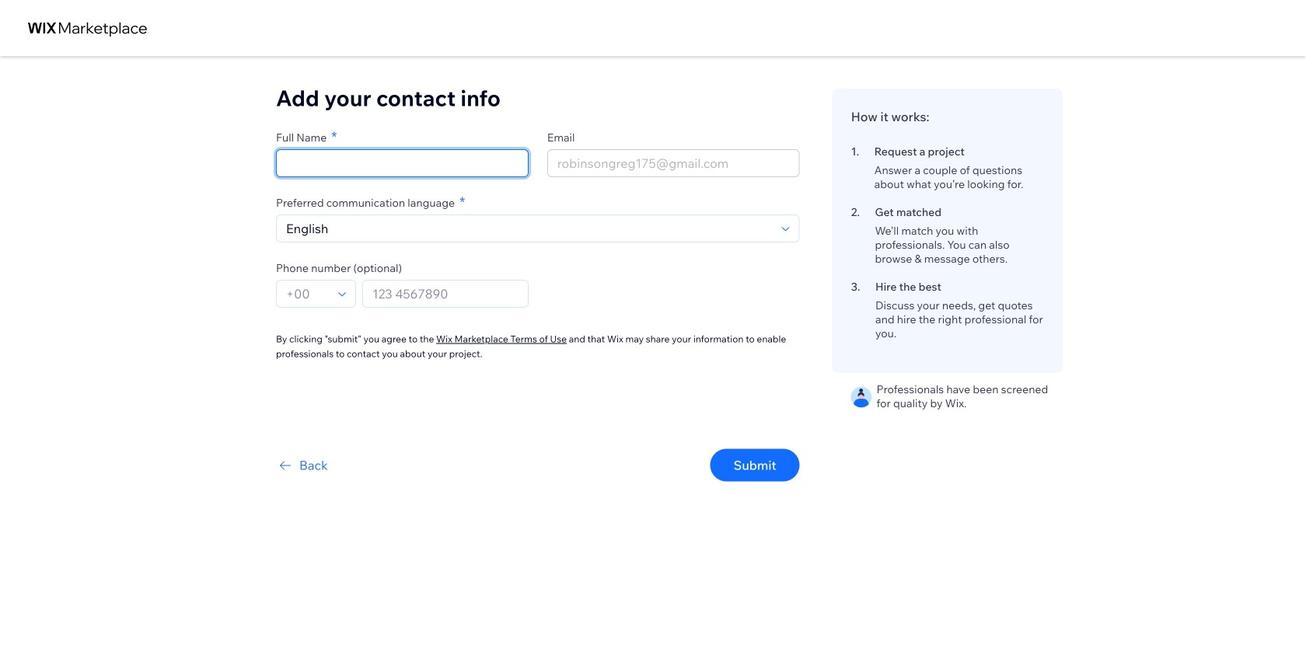 Task type: vqa. For each thing, say whether or not it's contained in the screenshot.
Blog
no



Task type: describe. For each thing, give the bounding box(es) containing it.
+00 field
[[282, 281, 334, 307]]



Task type: locate. For each thing, give the bounding box(es) containing it.
123 4567890 field
[[368, 281, 523, 307]]

None field
[[282, 150, 523, 177], [553, 150, 795, 177], [282, 215, 778, 242], [282, 150, 523, 177], [553, 150, 795, 177], [282, 215, 778, 242]]



